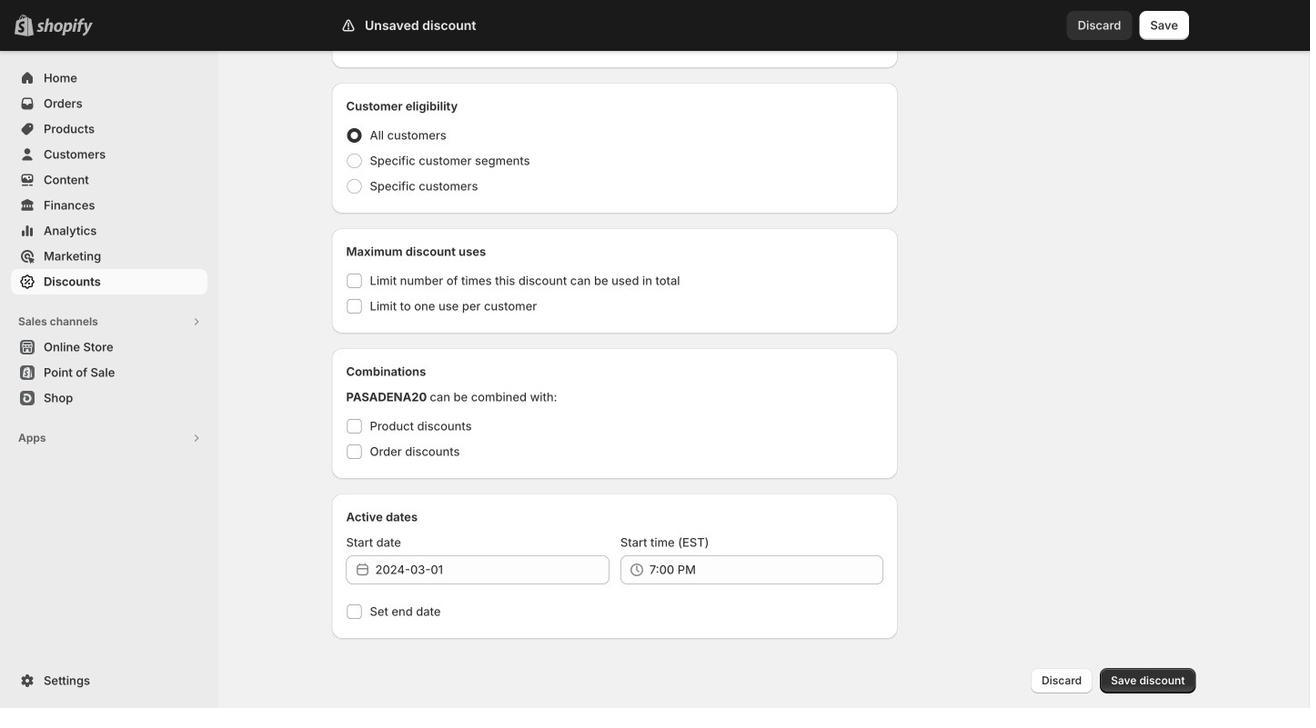 Task type: locate. For each thing, give the bounding box(es) containing it.
Enter time text field
[[649, 556, 884, 585]]

shopify image
[[36, 18, 93, 36]]



Task type: describe. For each thing, give the bounding box(es) containing it.
YYYY-MM-DD text field
[[375, 556, 609, 585]]



Task type: vqa. For each thing, say whether or not it's contained in the screenshot.
ENTER TIME text field at bottom
yes



